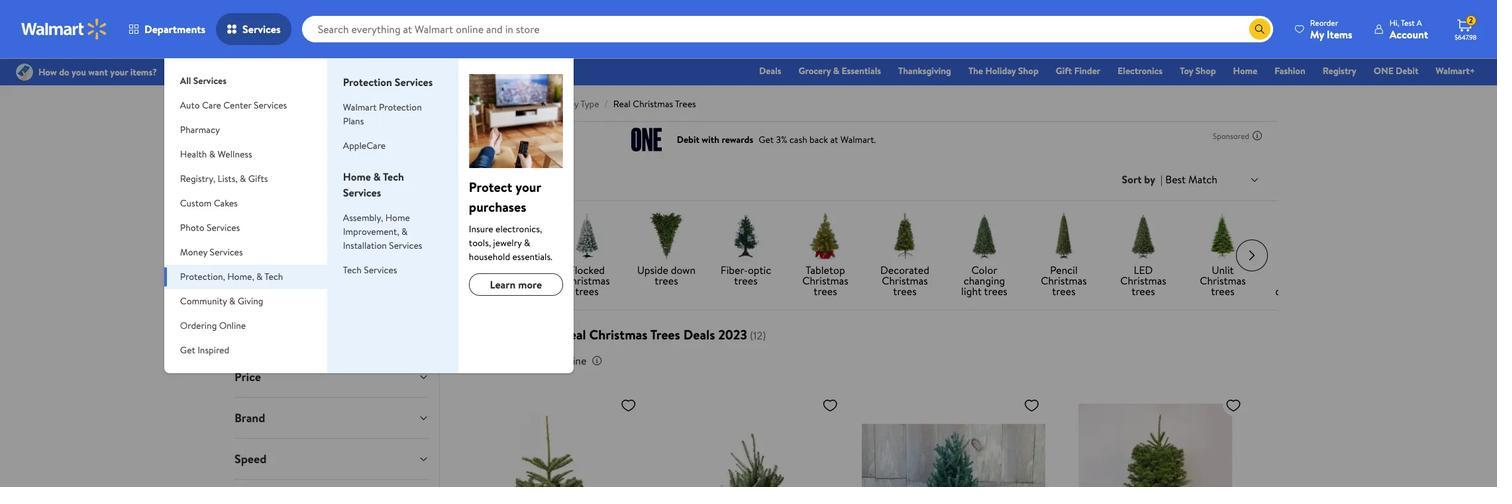 Task type: vqa. For each thing, say whether or not it's contained in the screenshot.
"Sort and Filter section" element on the top of the page
yes



Task type: describe. For each thing, give the bounding box(es) containing it.
wellness
[[218, 148, 252, 161]]

gifts
[[248, 172, 268, 186]]

protection, home, & tech image
[[469, 74, 563, 168]]

photo services button
[[164, 216, 327, 241]]

1 tab from the top
[[224, 316, 440, 357]]

the holiday shop
[[969, 64, 1039, 78]]

trees for upside down trees
[[655, 274, 678, 288]]

installation
[[343, 239, 387, 253]]

tabletop christmas trees
[[803, 263, 849, 299]]

1 vertical spatial home link
[[235, 97, 259, 111]]

christmas inside decorated christmas trees
[[882, 274, 928, 288]]

all christmas trees link
[[394, 212, 463, 289]]

& inside protect your purchases insure electronics, tools, jewelry & household essentials.
[[524, 237, 530, 250]]

0 horizontal spatial by
[[570, 97, 579, 111]]

electronics link
[[1112, 64, 1169, 78]]

one
[[1374, 64, 1394, 78]]

trees for fiber-optic trees
[[735, 274, 758, 288]]

in-store button
[[235, 169, 306, 190]]

& inside dropdown button
[[257, 270, 263, 284]]

unlit christmas trees image
[[1200, 212, 1247, 260]]

toy
[[1181, 64, 1194, 78]]

christmas inside 'christmas tree decorations'
[[1280, 263, 1326, 278]]

2
[[1470, 15, 1474, 26]]

trees for flocked christmas trees
[[576, 284, 599, 299]]

pre-
[[493, 263, 513, 278]]

center
[[224, 99, 252, 112]]

tech inside home & tech services
[[383, 170, 404, 184]]

toy shop link
[[1175, 64, 1223, 78]]

tech services link
[[343, 264, 397, 277]]

search icon image
[[1255, 24, 1266, 34]]

to
[[333, 263, 343, 278]]

gift finder
[[1056, 64, 1101, 78]]

grocery & essentials
[[799, 64, 882, 78]]

custom
[[180, 197, 212, 210]]

all services link
[[164, 58, 327, 93]]

shop inside the holiday shop link
[[1019, 64, 1039, 78]]

departments
[[144, 22, 206, 36]]

add to favorites list, real christmas tree, noble fir 5/6 ft. image
[[1226, 398, 1242, 414]]

the holiday shop link
[[963, 64, 1045, 78]]

home for home
[[1234, 64, 1258, 78]]

all christmas trees image
[[404, 212, 452, 260]]

shop all winter savings image
[[325, 212, 372, 260]]

4 tab from the top
[[224, 439, 440, 480]]

christmas inside 'christmas décor shop'
[[246, 263, 292, 278]]

3 / from the left
[[418, 97, 421, 111]]

national plant network real fraser fir 32" to 42" tall fresh cut table top christmas tree with stand image
[[661, 392, 844, 488]]

unlit christmas trees
[[1200, 263, 1247, 299]]

all for all christmas trees
[[398, 263, 410, 278]]

$647.98
[[1456, 32, 1478, 42]]

learn more
[[490, 278, 542, 292]]

ordering online
[[180, 319, 246, 333]]

insure
[[469, 223, 494, 236]]

next slide for chipmodulewithimages list image
[[1237, 240, 1269, 272]]

care
[[202, 99, 221, 112]]

Search search field
[[302, 16, 1274, 42]]

upside down trees link
[[632, 212, 701, 289]]

national plant network real fraser fir 5' tall fresh cut christmas tree image
[[862, 392, 1046, 488]]

changing
[[964, 274, 1006, 288]]

down
[[671, 263, 696, 278]]

purchased
[[509, 354, 556, 369]]

trees for all christmas trees
[[416, 274, 440, 288]]

off
[[366, 263, 380, 278]]

home inside assembly, home improvement, & installation services
[[386, 211, 410, 225]]

photo services
[[180, 221, 240, 235]]

grocery & essentials link
[[793, 64, 887, 78]]

home / holiday decor / christmas decor / christmas trees / christmas trees by type / real christmas trees
[[235, 97, 696, 111]]

services inside home & tech services
[[343, 186, 381, 200]]

prelit christmas trees image
[[484, 212, 532, 260]]

inspired
[[198, 344, 229, 357]]

tabletop christmas trees image
[[802, 212, 850, 260]]

1 / from the left
[[265, 97, 268, 111]]

store
[[271, 173, 292, 186]]

protection,
[[180, 270, 225, 284]]

& right grocery
[[834, 64, 840, 78]]

5 tab from the top
[[224, 481, 440, 488]]

auto
[[180, 99, 200, 112]]

holiday decor link
[[273, 97, 331, 111]]

lit
[[513, 263, 522, 278]]

protection, home, & tech button
[[164, 265, 327, 290]]

get inspired
[[180, 344, 229, 357]]

ad disclaimer and feedback for skylinedisplayad image
[[1253, 131, 1263, 141]]

black
[[489, 326, 520, 344]]

fashion link
[[1269, 64, 1312, 78]]

the
[[969, 64, 984, 78]]

decorated christmas trees image
[[882, 212, 929, 260]]

& inside home & tech services
[[374, 170, 381, 184]]

health & wellness
[[180, 148, 252, 161]]

custom cakes button
[[164, 192, 327, 216]]

christmas décor shop link
[[235, 212, 304, 289]]

assembly, home improvement, & installation services link
[[343, 211, 423, 253]]

tools,
[[469, 237, 491, 250]]

services right 25%
[[364, 264, 397, 277]]

upside
[[637, 263, 669, 278]]

up
[[317, 263, 330, 278]]

improvement,
[[343, 225, 400, 239]]

reorder my items
[[1311, 17, 1353, 41]]

household
[[469, 251, 510, 264]]

unlit christmas trees link
[[1189, 212, 1258, 300]]

flocked christmas trees image
[[563, 212, 611, 260]]

pre-lit christmas trees link
[[473, 212, 542, 300]]

thanksgiving
[[899, 64, 952, 78]]

health & wellness button
[[164, 143, 327, 167]]

led christmas trees image
[[1120, 212, 1168, 260]]

1 horizontal spatial deals
[[760, 64, 782, 78]]

25%
[[345, 263, 364, 278]]

walmart protection plans link
[[343, 101, 422, 128]]

upside down trees image
[[643, 212, 691, 260]]

sponsored
[[1214, 130, 1250, 142]]

auto care center services
[[180, 99, 287, 112]]

décor
[[244, 274, 270, 288]]

unlit
[[1212, 263, 1235, 278]]

ordering
[[180, 319, 217, 333]]

christmas tree decorations link
[[1269, 212, 1338, 300]]

reorder
[[1311, 17, 1339, 28]]

christmas trees by type link
[[504, 97, 600, 111]]

protection services
[[343, 75, 433, 89]]

all for all services
[[180, 74, 191, 87]]

debit
[[1397, 64, 1419, 78]]

online
[[219, 319, 246, 333]]

real christmas tree, noble fir 3/4 ft. image
[[459, 392, 642, 488]]

home,
[[228, 270, 254, 284]]

services up christmas decor link
[[395, 75, 433, 89]]

light
[[962, 284, 982, 299]]

thanksgiving link
[[893, 64, 958, 78]]

flocked
[[569, 263, 605, 278]]

protection, home, & tech
[[180, 270, 283, 284]]



Task type: locate. For each thing, give the bounding box(es) containing it.
0 horizontal spatial holiday
[[273, 97, 304, 111]]

shop up price
[[456, 326, 485, 344]]

0 vertical spatial deals
[[760, 64, 782, 78]]

1 vertical spatial protection
[[379, 101, 422, 114]]

1 vertical spatial by
[[1145, 172, 1156, 187]]

shop inside toy shop link
[[1196, 64, 1217, 78]]

trees down led
[[1132, 284, 1156, 299]]

trees inside unlit christmas trees
[[1212, 284, 1235, 299]]

flocked christmas trees link
[[553, 212, 622, 300]]

tab
[[224, 316, 440, 357], [224, 357, 440, 398], [224, 398, 440, 439], [224, 439, 440, 480], [224, 481, 440, 488]]

0 horizontal spatial deals
[[684, 326, 715, 344]]

0 horizontal spatial decor
[[306, 97, 331, 111]]

fiber-optic trees image
[[722, 212, 770, 260]]

0 vertical spatial home link
[[1228, 64, 1264, 78]]

legal information image
[[592, 356, 603, 367]]

photo
[[180, 221, 205, 235]]

add to favorites list, national plant network real fraser fir 32" to 42" tall fresh cut table top christmas tree with stand image
[[823, 398, 839, 414]]

tech services
[[343, 264, 397, 277]]

shop
[[1019, 64, 1039, 78], [1196, 64, 1217, 78], [456, 326, 485, 344]]

walmart image
[[21, 19, 107, 40]]

jewelry
[[494, 237, 522, 250]]

2 / from the left
[[336, 97, 340, 111]]

price
[[456, 354, 480, 369]]

registry, lists, & gifts
[[180, 172, 268, 186]]

services
[[243, 22, 281, 36], [193, 74, 227, 87], [395, 75, 433, 89], [254, 99, 287, 112], [343, 186, 381, 200], [207, 221, 240, 235], [389, 239, 423, 253], [210, 246, 243, 259], [364, 264, 397, 277]]

pharmacy
[[180, 123, 220, 137]]

& right home,
[[257, 270, 263, 284]]

christmas inside all christmas trees
[[412, 263, 459, 278]]

departments button
[[118, 13, 216, 45]]

shop left gift
[[1019, 64, 1039, 78]]

/ right christmas trees 'link' at top left
[[495, 97, 499, 111]]

money services button
[[164, 241, 327, 265]]

trees down all christmas trees image
[[416, 274, 440, 288]]

fiber-optic trees link
[[712, 212, 781, 289]]

shop right 'toy'
[[1196, 64, 1217, 78]]

1 vertical spatial all
[[398, 263, 410, 278]]

1 horizontal spatial by
[[1145, 172, 1156, 187]]

services inside 'dropdown button'
[[210, 246, 243, 259]]

services down improvement,
[[389, 239, 423, 253]]

registry link
[[1317, 64, 1363, 78]]

& right improvement,
[[402, 225, 408, 239]]

type
[[581, 97, 600, 111]]

get inspired button
[[164, 339, 327, 363]]

0 vertical spatial all
[[180, 74, 191, 87]]

one debit link
[[1368, 64, 1425, 78]]

home link down the clear search field text image
[[1228, 64, 1264, 78]]

by left |
[[1145, 172, 1156, 187]]

christmas inside 'up to 25% off christmas'
[[326, 274, 372, 288]]

deals left 2023
[[684, 326, 715, 344]]

tech inside dropdown button
[[265, 270, 283, 284]]

0 horizontal spatial home link
[[235, 97, 259, 111]]

& up "essentials."
[[524, 237, 530, 250]]

christmas décor shop
[[244, 263, 294, 288]]

1 decor from the left
[[306, 97, 331, 111]]

add to favorites list, real christmas tree, noble fir 3/4 ft. image
[[621, 398, 637, 414]]

deals
[[760, 64, 782, 78], [684, 326, 715, 344]]

in-store
[[260, 173, 292, 186]]

fashion
[[1275, 64, 1306, 78]]

home down applecare link
[[343, 170, 371, 184]]

/ right center
[[265, 97, 268, 111]]

home for home & tech services
[[343, 170, 371, 184]]

fiber-
[[721, 263, 748, 278]]

services down cakes
[[207, 221, 240, 235]]

money
[[180, 246, 208, 259]]

trees inside pre-lit christmas trees
[[496, 284, 519, 299]]

trees inside 'pencil christmas trees'
[[1053, 284, 1076, 299]]

shop
[[273, 274, 294, 288]]

trees inside decorated christmas trees
[[894, 284, 917, 299]]

walmart
[[343, 101, 377, 114]]

essentials
[[842, 64, 882, 78]]

assembly, home improvement, & installation services
[[343, 211, 423, 253]]

2 horizontal spatial tech
[[383, 170, 404, 184]]

trees down the unlit
[[1212, 284, 1235, 299]]

christmas tree decorations
[[1276, 263, 1330, 299]]

trees for pencil christmas trees
[[1053, 284, 1076, 299]]

pencil christmas trees
[[1041, 263, 1088, 299]]

services right center
[[254, 99, 287, 112]]

trees inside tabletop christmas trees
[[814, 284, 838, 299]]

trees down pencil
[[1053, 284, 1076, 299]]

test
[[1402, 17, 1416, 28]]

/ left walmart
[[336, 97, 340, 111]]

5 / from the left
[[605, 97, 608, 111]]

2 horizontal spatial shop
[[1196, 64, 1217, 78]]

auto care center services button
[[164, 93, 327, 118]]

account
[[1390, 27, 1429, 41]]

0 horizontal spatial real
[[561, 326, 586, 344]]

protect
[[469, 178, 513, 196]]

pencil
[[1051, 263, 1078, 278]]

registry, lists, & gifts button
[[164, 167, 327, 192]]

decor left walmart
[[306, 97, 331, 111]]

& down applecare link
[[374, 170, 381, 184]]

trees for led christmas trees
[[1132, 284, 1156, 299]]

all right the off at the left bottom of the page
[[398, 263, 410, 278]]

optic
[[748, 263, 772, 278]]

get
[[180, 344, 195, 357]]

color changing light trees image
[[961, 212, 1009, 260]]

custom cakes
[[180, 197, 238, 210]]

trees inside flocked christmas trees
[[576, 284, 599, 299]]

flocked christmas trees
[[564, 263, 610, 299]]

home down the clear search field text image
[[1234, 64, 1258, 78]]

& left giving
[[229, 295, 236, 308]]

trees down the upside down trees "image"
[[655, 274, 678, 288]]

upside down trees
[[637, 263, 696, 288]]

money services
[[180, 246, 243, 259]]

trees inside upside down trees
[[655, 274, 678, 288]]

gift
[[1056, 64, 1073, 78]]

/ right type
[[605, 97, 608, 111]]

trees down flocked
[[576, 284, 599, 299]]

/
[[265, 97, 268, 111], [336, 97, 340, 111], [418, 97, 421, 111], [495, 97, 499, 111], [605, 97, 608, 111]]

4 / from the left
[[495, 97, 499, 111]]

community
[[180, 295, 227, 308]]

trees inside all christmas trees
[[416, 274, 440, 288]]

trees inside color changing light trees
[[985, 284, 1008, 299]]

all up auto at the top of the page
[[180, 74, 191, 87]]

up to 25% off christmas link
[[314, 212, 383, 289]]

walmart protection plans
[[343, 101, 422, 128]]

decorated christmas trees link
[[871, 212, 940, 300]]

0 vertical spatial by
[[570, 97, 579, 111]]

0 vertical spatial real
[[614, 97, 631, 111]]

& left gifts
[[240, 172, 246, 186]]

& right 'health' at the left
[[209, 148, 215, 161]]

items
[[1327, 27, 1353, 41]]

&
[[834, 64, 840, 78], [209, 148, 215, 161], [374, 170, 381, 184], [240, 172, 246, 186], [402, 225, 408, 239], [524, 237, 530, 250], [257, 270, 263, 284], [229, 295, 236, 308]]

1 horizontal spatial all
[[398, 263, 410, 278]]

0 vertical spatial protection
[[343, 75, 392, 89]]

(12)
[[750, 329, 767, 343]]

applecare
[[343, 139, 386, 152]]

all inside all christmas trees
[[398, 263, 410, 278]]

my
[[1311, 27, 1325, 41]]

trees inside fiber-optic trees
[[735, 274, 758, 288]]

Walmart Site-Wide search field
[[302, 16, 1274, 42]]

1 vertical spatial holiday
[[273, 97, 304, 111]]

home inside home & tech services
[[343, 170, 371, 184]]

christmas trees link
[[427, 97, 490, 111]]

deals left grocery
[[760, 64, 782, 78]]

clear search field text image
[[1234, 24, 1245, 34]]

online
[[559, 354, 587, 369]]

home up improvement,
[[386, 211, 410, 225]]

up to 25% off christmas
[[317, 263, 380, 288]]

3 tab from the top
[[224, 398, 440, 439]]

led christmas trees link
[[1110, 212, 1178, 300]]

add to favorites list, national plant network real fraser fir 5' tall fresh cut christmas tree image
[[1024, 398, 1040, 414]]

services button
[[216, 13, 291, 45]]

trees for unlit christmas trees
[[1212, 284, 1235, 299]]

1 horizontal spatial real
[[614, 97, 631, 111]]

holiday up pharmacy dropdown button
[[273, 97, 304, 111]]

real
[[614, 97, 631, 111], [561, 326, 586, 344]]

services up assembly,
[[343, 186, 381, 200]]

sort and filter section element
[[219, 158, 1279, 201]]

applecare link
[[343, 139, 386, 152]]

1 horizontal spatial shop
[[1019, 64, 1039, 78]]

essentials.
[[513, 251, 553, 264]]

protection down the protection services
[[379, 101, 422, 114]]

/ down the protection services
[[418, 97, 421, 111]]

1 vertical spatial real
[[561, 326, 586, 344]]

1 horizontal spatial decor
[[388, 97, 413, 111]]

protection up christmas decor link
[[343, 75, 392, 89]]

when
[[482, 354, 507, 369]]

services up protection, home, & tech
[[210, 246, 243, 259]]

by inside sort and filter section element
[[1145, 172, 1156, 187]]

protection inside the walmart protection plans
[[379, 101, 422, 114]]

shop black friday real christmas trees deals 2023 (12)
[[456, 326, 767, 344]]

price when purchased online
[[456, 354, 587, 369]]

decor down the protection services
[[388, 97, 413, 111]]

home up pharmacy dropdown button
[[235, 97, 259, 111]]

home for home / holiday decor / christmas decor / christmas trees / christmas trees by type / real christmas trees
[[235, 97, 259, 111]]

trees down the decorated
[[894, 284, 917, 299]]

trees down fiber-optic trees image
[[735, 274, 758, 288]]

1 horizontal spatial holiday
[[986, 64, 1017, 78]]

real christmas tree, noble fir 5/6 ft. image
[[1064, 392, 1247, 488]]

friday
[[523, 326, 558, 344]]

services up care
[[193, 74, 227, 87]]

0 horizontal spatial tech
[[265, 270, 283, 284]]

trees down tabletop
[[814, 284, 838, 299]]

trees for decorated christmas trees
[[894, 284, 917, 299]]

giving
[[238, 295, 263, 308]]

& inside assembly, home improvement, & installation services
[[402, 225, 408, 239]]

0 horizontal spatial shop
[[456, 326, 485, 344]]

services inside assembly, home improvement, & installation services
[[389, 239, 423, 253]]

by left type
[[570, 97, 579, 111]]

trees down 'color'
[[985, 284, 1008, 299]]

pencil christmas trees image
[[1041, 212, 1088, 260]]

color changing light trees link
[[950, 212, 1019, 300]]

a
[[1417, 17, 1423, 28]]

holiday right the
[[986, 64, 1017, 78]]

decorations
[[1276, 284, 1330, 299]]

hi, test a account
[[1390, 17, 1429, 41]]

real up the online
[[561, 326, 586, 344]]

1 horizontal spatial tech
[[343, 264, 362, 277]]

0 vertical spatial holiday
[[986, 64, 1017, 78]]

christmas
[[345, 97, 385, 111], [427, 97, 467, 111], [504, 97, 544, 111], [633, 97, 674, 111], [246, 263, 292, 278], [412, 263, 459, 278], [1280, 263, 1326, 278], [326, 274, 372, 288], [485, 274, 531, 288], [564, 274, 610, 288], [803, 274, 849, 288], [882, 274, 928, 288], [1041, 274, 1088, 288], [1121, 274, 1167, 288], [1200, 274, 1247, 288], [590, 326, 648, 344]]

cakes
[[214, 197, 238, 210]]

2 tab from the top
[[224, 357, 440, 398]]

1 vertical spatial deals
[[684, 326, 715, 344]]

more
[[518, 278, 542, 292]]

1 horizontal spatial home link
[[1228, 64, 1264, 78]]

registry,
[[180, 172, 216, 186]]

purchases
[[469, 198, 527, 216]]

services up all services link
[[243, 22, 281, 36]]

2 decor from the left
[[388, 97, 413, 111]]

ordering online button
[[164, 314, 327, 339]]

all services
[[180, 74, 227, 87]]

trees down pre-
[[496, 284, 519, 299]]

home & tech services
[[343, 170, 404, 200]]

real right type
[[614, 97, 631, 111]]

home link up pharmacy dropdown button
[[235, 97, 259, 111]]

0 horizontal spatial all
[[180, 74, 191, 87]]

walmart+
[[1437, 64, 1476, 78]]

trees inside led christmas trees
[[1132, 284, 1156, 299]]

trees for tabletop christmas trees
[[814, 284, 838, 299]]

2 $647.98
[[1456, 15, 1478, 42]]



